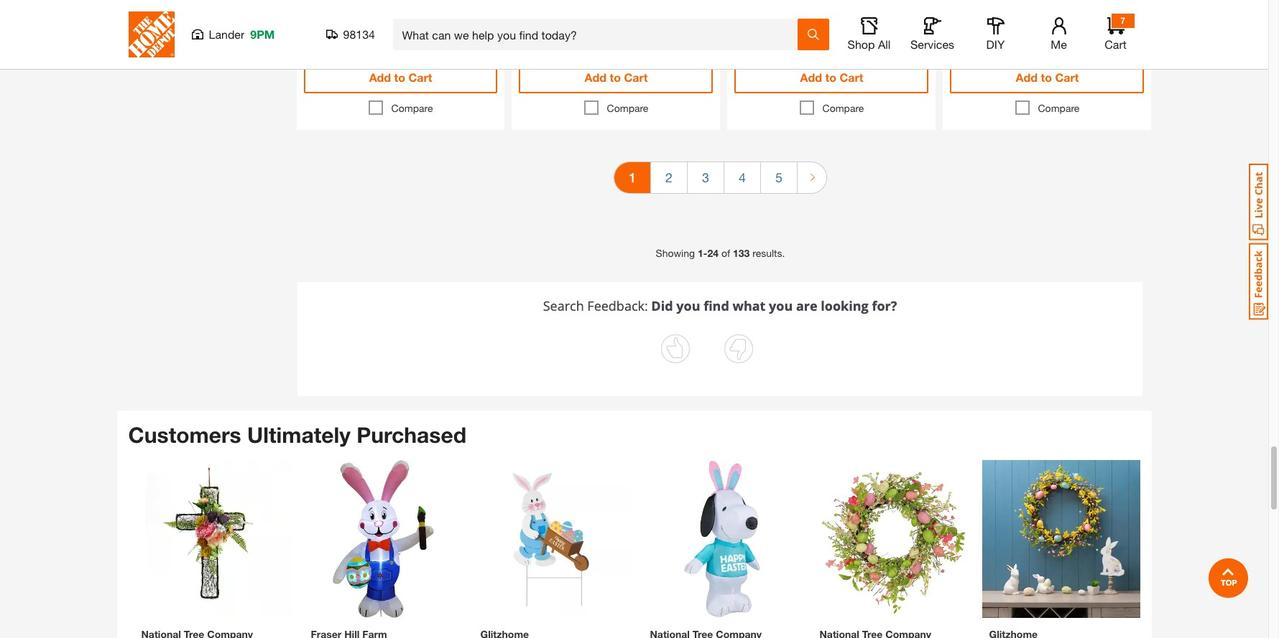 Task type: describe. For each thing, give the bounding box(es) containing it.
lander 9pm
[[209, 27, 275, 41]]

of
[[722, 247, 730, 259]]

compare for second the add to cart button from the right
[[823, 102, 864, 114]]

shop
[[848, 37, 875, 51]]

30.5 in. h wooden easter bunny cart yard stake or wall decor (kd, 2 function) image
[[473, 461, 631, 619]]

shop all
[[848, 37, 891, 51]]

98134
[[343, 27, 375, 41]]

20 in. flowering pink and green easter wreath image
[[813, 461, 971, 619]]

4 add to cart button from the left
[[951, 62, 1145, 93]]

24
[[708, 247, 719, 259]]

me
[[1051, 37, 1067, 51]]

services
[[911, 37, 955, 51]]

1 add to cart from the left
[[369, 70, 432, 84]]

3 add to cart button from the left
[[735, 62, 929, 93]]

2 link
[[651, 162, 687, 193]]

98134 button
[[326, 27, 376, 42]]

2 add to cart from the left
[[585, 70, 648, 84]]

22 in. h easter egg wreath image
[[982, 461, 1140, 619]]

diy
[[987, 37, 1005, 51]]

compare for second the add to cart button from left
[[607, 102, 649, 114]]

compare for fourth the add to cart button from the right
[[391, 102, 433, 114]]

5 link
[[761, 162, 797, 193]]

1 add from the left
[[369, 70, 391, 84]]

diy button
[[973, 17, 1019, 52]]

ultimately
[[247, 423, 351, 448]]

4 link
[[725, 162, 760, 193]]

navigation containing 1
[[289, 152, 1152, 238]]

2
[[666, 169, 673, 185]]

purchased
[[357, 423, 466, 448]]

all
[[878, 37, 891, 51]]

3 add to cart from the left
[[800, 70, 863, 84]]

1 add to cart button from the left
[[304, 62, 498, 93]]

4 to from the left
[[1041, 70, 1052, 84]]

showing
[[656, 247, 695, 259]]



Task type: vqa. For each thing, say whether or not it's contained in the screenshot.
second to from the left
yes



Task type: locate. For each thing, give the bounding box(es) containing it.
navigation
[[289, 152, 1152, 238]]

1
[[629, 169, 636, 185]]

add
[[369, 70, 391, 84], [585, 70, 607, 84], [800, 70, 822, 84], [1016, 70, 1038, 84]]

me button
[[1036, 17, 1082, 52]]

to
[[394, 70, 405, 84], [610, 70, 621, 84], [826, 70, 837, 84], [1041, 70, 1052, 84]]

3 compare from the left
[[823, 102, 864, 114]]

1 link
[[615, 162, 650, 193]]

feedback link image
[[1249, 243, 1269, 321]]

1 compare from the left
[[391, 102, 433, 114]]

add to cart button down shop
[[735, 62, 929, 93]]

the home depot logo image
[[128, 12, 174, 58]]

3 add from the left
[[800, 70, 822, 84]]

1 to from the left
[[394, 70, 405, 84]]

add to cart button down 98134
[[304, 62, 498, 93]]

compare
[[391, 102, 433, 114], [607, 102, 649, 114], [823, 102, 864, 114], [1038, 102, 1080, 114]]

4 add to cart from the left
[[1016, 70, 1079, 84]]

2 add to cart button from the left
[[519, 62, 713, 93]]

add to cart button
[[304, 62, 498, 93], [519, 62, 713, 93], [735, 62, 929, 93], [951, 62, 1145, 93]]

3
[[702, 169, 709, 185]]

live chat image
[[1249, 164, 1269, 241]]

add to cart down 98134
[[369, 70, 432, 84]]

results.
[[753, 247, 785, 259]]

4 add from the left
[[1016, 70, 1038, 84]]

compare for 4th the add to cart button from the left
[[1038, 102, 1080, 114]]

shop all button
[[846, 17, 892, 52]]

2 add from the left
[[585, 70, 607, 84]]

2 compare from the left
[[607, 102, 649, 114]]

add to cart button down what can we help you find today? search field
[[519, 62, 713, 93]]

customers ultimately purchased
[[128, 423, 466, 448]]

services button
[[910, 17, 956, 52]]

19 in. inflatable easter snoopy image
[[643, 461, 801, 619]]

7
[[1121, 15, 1125, 26]]

add to cart down me
[[1016, 70, 1079, 84]]

What can we help you find today? search field
[[402, 19, 797, 50]]

2 to from the left
[[610, 70, 621, 84]]

23 in. floral easter cross image
[[134, 461, 292, 619]]

add to cart button down me
[[951, 62, 1145, 93]]

4 compare from the left
[[1038, 102, 1080, 114]]

cart 7
[[1105, 15, 1127, 51]]

add to cart down shop
[[800, 70, 863, 84]]

add to cart down what can we help you find today? search field
[[585, 70, 648, 84]]

3 link
[[688, 162, 724, 193]]

add to cart
[[369, 70, 432, 84], [585, 70, 648, 84], [800, 70, 863, 84], [1016, 70, 1079, 84]]

3 to from the left
[[826, 70, 837, 84]]

133
[[733, 247, 750, 259]]

customers
[[128, 423, 241, 448]]

4 ft. bunny rabbit painting an easter egg inflatable with lights image
[[304, 461, 462, 619]]

lander
[[209, 27, 245, 41]]

showing 1-24 of 133 results.
[[656, 247, 785, 259]]

cart
[[1105, 37, 1127, 51], [409, 70, 432, 84], [624, 70, 648, 84], [840, 70, 863, 84], [1055, 70, 1079, 84]]

1-
[[698, 247, 708, 259]]

4
[[739, 169, 746, 185]]

9pm
[[250, 27, 275, 41]]

5
[[776, 169, 783, 185]]



